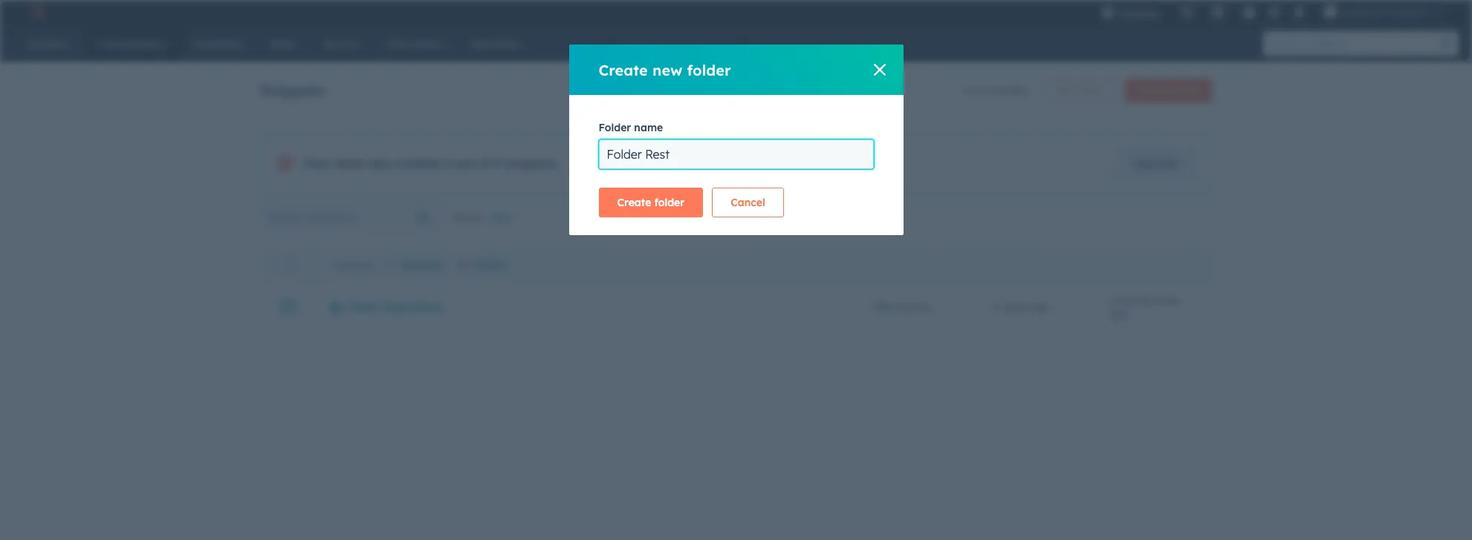 Task type: describe. For each thing, give the bounding box(es) containing it.
starter.
[[756, 156, 792, 170]]

owner:
[[450, 211, 484, 224]]

tara
[[872, 301, 894, 314]]

1 for 1 of 5 created
[[960, 84, 965, 97]]

folder importante
[[346, 301, 444, 314]]

search image
[[1441, 39, 1451, 49]]

folder name
[[599, 121, 663, 135]]

1 for 1 selected
[[331, 260, 335, 271]]

Folder name text field
[[599, 140, 874, 169]]

1 horizontal spatial folder
[[687, 61, 731, 79]]

calling icon image
[[1180, 6, 1194, 19]]

snippets
[[635, 156, 677, 170]]

settings link
[[1265, 4, 1284, 20]]

0 horizontal spatial ago
[[1030, 301, 1049, 314]]

suite
[[729, 156, 754, 170]]

out
[[454, 156, 474, 171]]

folder for new folder
[[1079, 85, 1103, 96]]

with
[[680, 156, 700, 170]]

Search HubSpot search field
[[1263, 31, 1445, 56]]

rename button
[[384, 259, 443, 272]]

help button
[[1237, 0, 1262, 24]]

1 selected
[[331, 260, 372, 271]]

has
[[369, 156, 391, 171]]

2
[[1425, 6, 1431, 18]]

new folder button
[[1045, 79, 1116, 103]]

unlock
[[571, 156, 604, 170]]

notifications button
[[1287, 0, 1312, 24]]

apoptosis studios 2
[[1340, 6, 1431, 18]]

more
[[607, 156, 632, 170]]

created for 5
[[990, 84, 1027, 97]]

a
[[1110, 294, 1117, 307]]

marketplaces image
[[1212, 7, 1225, 20]]

snippets.
[[505, 156, 559, 171]]

0 vertical spatial upgrade
[[1118, 7, 1160, 19]]

create new folder
[[599, 61, 731, 79]]

hubspot link
[[18, 3, 56, 21]]

search button
[[1433, 31, 1459, 56]]

any
[[491, 211, 511, 224]]

new
[[1058, 85, 1076, 96]]

tara schultz image
[[1324, 5, 1337, 19]]

team
[[335, 156, 365, 171]]

snippets banner
[[260, 74, 1212, 103]]

settings image
[[1268, 6, 1281, 20]]

your
[[303, 156, 331, 171]]

close image
[[874, 64, 885, 76]]



Task type: locate. For each thing, give the bounding box(es) containing it.
folder right new at the left top
[[687, 61, 731, 79]]

name
[[634, 121, 663, 135]]

1 vertical spatial created
[[394, 156, 440, 171]]

help image
[[1243, 7, 1256, 20]]

cancel
[[731, 196, 765, 210]]

0 vertical spatial 1
[[960, 84, 965, 97]]

importante
[[383, 301, 444, 314]]

snippet
[[1168, 85, 1199, 96]]

5
[[981, 84, 987, 97], [494, 156, 501, 171]]

2 vertical spatial create
[[617, 196, 651, 210]]

0 vertical spatial of
[[968, 84, 978, 97]]

1 vertical spatial 1
[[444, 156, 451, 171]]

create folder button
[[599, 188, 703, 218]]

schultz
[[897, 301, 931, 314]]

1 vertical spatial upgrade
[[1133, 157, 1177, 170]]

create for create folder
[[617, 196, 651, 210]]

unlock more snippets with crm suite starter.
[[571, 156, 792, 170]]

crm
[[703, 156, 726, 170]]

0 vertical spatial 5
[[981, 84, 987, 97]]

folder
[[599, 121, 631, 135], [346, 301, 379, 314]]

created right has
[[394, 156, 440, 171]]

folder down 'selected'
[[346, 301, 379, 314]]

0 horizontal spatial 1
[[331, 260, 335, 271]]

create snippet
[[1137, 85, 1199, 96]]

folder right new
[[1079, 85, 1103, 96]]

0 horizontal spatial created
[[394, 156, 440, 171]]

any button
[[490, 203, 531, 233]]

few
[[1120, 294, 1137, 307]]

5 inside the snippets banner
[[981, 84, 987, 97]]

days
[[1004, 301, 1027, 314]]

calling icon button
[[1174, 2, 1200, 22]]

1 vertical spatial 5
[[494, 156, 501, 171]]

apoptosis studios 2 button
[[1315, 0, 1453, 24]]

upgrade
[[1118, 7, 1160, 19], [1133, 157, 1177, 170]]

upgrade link
[[1114, 149, 1196, 178]]

Search search field
[[260, 203, 441, 233]]

0 horizontal spatial folder
[[654, 196, 685, 210]]

upgrade inside upgrade link
[[1133, 157, 1177, 170]]

folder
[[687, 61, 731, 79], [1079, 85, 1103, 96], [654, 196, 685, 210]]

create folder
[[617, 196, 685, 210]]

create inside create snippet button
[[1137, 85, 1165, 96]]

rename
[[400, 259, 443, 272]]

2 vertical spatial 1
[[331, 260, 335, 271]]

1 vertical spatial create
[[1137, 85, 1165, 96]]

1 vertical spatial folder
[[1079, 85, 1103, 96]]

cancel button
[[712, 188, 784, 218]]

create for create snippet
[[1137, 85, 1165, 96]]

1 inside the snippets banner
[[960, 84, 965, 97]]

0 vertical spatial folder
[[599, 121, 631, 135]]

created
[[990, 84, 1027, 97], [394, 156, 440, 171]]

folder inside button
[[654, 196, 685, 210]]

of
[[968, 84, 978, 97], [478, 156, 490, 171]]

your team has created 1 out of 5 snippets.
[[303, 156, 559, 171]]

tara schultz
[[872, 301, 931, 314]]

create left new at the left top
[[599, 61, 648, 79]]

folder down unlock more snippets with crm suite starter.
[[654, 196, 685, 210]]

new
[[652, 61, 682, 79]]

create inside create folder button
[[617, 196, 651, 210]]

2 vertical spatial folder
[[654, 196, 685, 210]]

folder inside button
[[1079, 85, 1103, 96]]

1
[[960, 84, 965, 97], [444, 156, 451, 171], [331, 260, 335, 271]]

create snippet button
[[1125, 79, 1212, 103]]

hubspot image
[[27, 3, 45, 21]]

a few seconds ago
[[1110, 294, 1180, 321]]

2 horizontal spatial folder
[[1079, 85, 1103, 96]]

upgrade right upgrade image
[[1118, 7, 1160, 19]]

upgrade image
[[1102, 7, 1115, 20]]

1 vertical spatial folder
[[346, 301, 379, 314]]

11
[[991, 301, 1001, 314]]

folder for folder name
[[599, 121, 631, 135]]

1 horizontal spatial ago
[[1110, 307, 1130, 321]]

menu
[[1091, 0, 1454, 24]]

0 vertical spatial create
[[599, 61, 648, 79]]

delete
[[474, 259, 507, 272]]

created left new
[[990, 84, 1027, 97]]

0 horizontal spatial of
[[478, 156, 490, 171]]

create
[[599, 61, 648, 79], [1137, 85, 1165, 96], [617, 196, 651, 210]]

0 horizontal spatial folder
[[346, 301, 379, 314]]

folder for folder importante
[[346, 301, 379, 314]]

1 of 5 created
[[960, 84, 1027, 97]]

1 horizontal spatial 5
[[981, 84, 987, 97]]

snippets
[[260, 81, 325, 99]]

create for create new folder
[[599, 61, 648, 79]]

1 horizontal spatial 1
[[444, 156, 451, 171]]

notifications image
[[1293, 7, 1306, 20]]

0 vertical spatial folder
[[687, 61, 731, 79]]

menu item
[[1170, 0, 1173, 24]]

1 horizontal spatial created
[[990, 84, 1027, 97]]

ago inside a few seconds ago
[[1110, 307, 1130, 321]]

upgrade down create snippet button
[[1133, 157, 1177, 170]]

delete button
[[457, 259, 507, 272]]

folder for create folder
[[654, 196, 685, 210]]

11 days ago
[[991, 301, 1049, 314]]

folder importante button
[[331, 301, 444, 314]]

0 horizontal spatial 5
[[494, 156, 501, 171]]

studios
[[1388, 6, 1423, 18]]

ago right days
[[1030, 301, 1049, 314]]

create down more
[[617, 196, 651, 210]]

create left snippet
[[1137, 85, 1165, 96]]

ago left seconds
[[1110, 307, 1130, 321]]

1 vertical spatial of
[[478, 156, 490, 171]]

ago
[[1030, 301, 1049, 314], [1110, 307, 1130, 321]]

2 horizontal spatial 1
[[960, 84, 965, 97]]

marketplaces button
[[1203, 0, 1234, 24]]

1 horizontal spatial folder
[[599, 121, 631, 135]]

selected
[[337, 260, 372, 271]]

0 vertical spatial created
[[990, 84, 1027, 97]]

of inside the snippets banner
[[968, 84, 978, 97]]

created inside the snippets banner
[[990, 84, 1027, 97]]

menu containing apoptosis studios 2
[[1091, 0, 1454, 24]]

1 horizontal spatial of
[[968, 84, 978, 97]]

folder left name
[[599, 121, 631, 135]]

created for has
[[394, 156, 440, 171]]

new folder
[[1058, 85, 1103, 96]]

apoptosis
[[1340, 6, 1386, 18]]

seconds
[[1140, 294, 1180, 307]]



Task type: vqa. For each thing, say whether or not it's contained in the screenshot.
the right 1
yes



